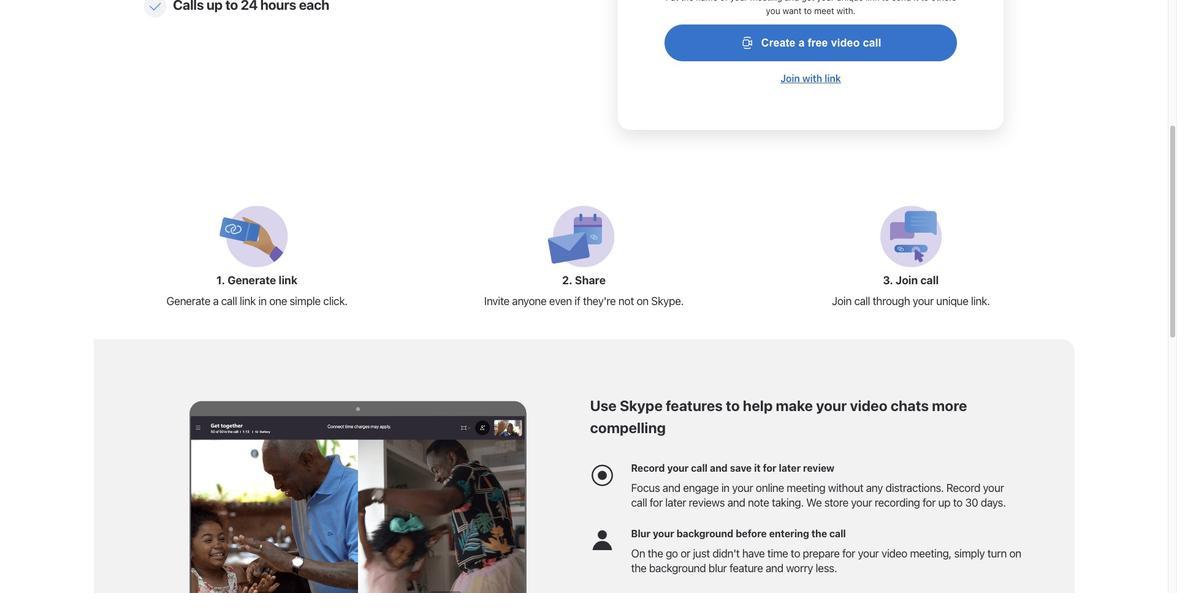 Task type: vqa. For each thing, say whether or not it's contained in the screenshot.
Sign in link
no



Task type: describe. For each thing, give the bounding box(es) containing it.
store
[[825, 497, 849, 510]]

create a free video call button
[[665, 24, 958, 61]]

link up one
[[279, 274, 298, 287]]

not
[[619, 295, 634, 308]]

if
[[575, 295, 581, 308]]

0 vertical spatial generate
[[228, 274, 276, 287]]

video inside button
[[832, 37, 860, 49]]

free
[[808, 37, 828, 49]]

for inside on the go or just didn't have time to prepare for your video meeting, simply turn on the background blur feature and worry less.
[[843, 548, 856, 561]]

for down focus
[[650, 497, 663, 510]]

time
[[768, 548, 789, 561]]

a for call
[[213, 295, 219, 308]]

less.
[[816, 562, 838, 575]]

simple
[[290, 295, 321, 308]]

entering
[[770, 529, 810, 540]]

online
[[756, 482, 785, 495]]

the up prepare
[[812, 529, 828, 540]]

worry
[[787, 562, 814, 575]]

1 vertical spatial join
[[896, 274, 919, 287]]

we
[[807, 497, 822, 510]]

your up meet
[[817, 0, 835, 2]]

get
[[802, 0, 815, 2]]

call down 1.
[[221, 295, 237, 308]]

one
[[269, 295, 287, 308]]

your inside on the go or just didn't have time to prepare for your video meeting, simply turn on the background blur feature and worry less.
[[858, 548, 879, 561]]

1.
[[217, 274, 225, 287]]

up
[[939, 497, 951, 510]]

compelling
[[590, 419, 666, 437]]

focus
[[632, 482, 660, 495]]

link right with
[[825, 73, 842, 84]]

create
[[762, 37, 796, 49]]

they're
[[583, 295, 616, 308]]

0 horizontal spatial in
[[259, 295, 267, 308]]

features
[[666, 397, 723, 414]]

of
[[720, 0, 728, 2]]

simply
[[955, 548, 985, 561]]

later inside focus and engage in your online meeting without any distractions. record your call for later reviews and note taking. we store your recording for up to 30 days.
[[666, 497, 687, 510]]

3.
[[884, 274, 894, 287]]

prepare
[[803, 548, 840, 561]]

call up engage
[[691, 463, 708, 474]]

0 horizontal spatial it
[[755, 463, 761, 474]]

1 vertical spatial unique
[[937, 295, 969, 308]]

1. generate link
[[217, 274, 298, 287]]

the down "on" on the bottom right
[[632, 562, 647, 575]]

to left 'others'
[[921, 0, 929, 2]]

any
[[867, 482, 883, 495]]

taking.
[[772, 497, 804, 510]]

0 vertical spatial background
[[677, 529, 734, 540]]

more
[[933, 397, 968, 414]]

2.
[[563, 274, 573, 287]]

2. share
[[563, 274, 606, 287]]

call up join call through your unique link.
[[921, 274, 939, 287]]

distractions.
[[886, 482, 944, 495]]

the inside put the name of your meeting and get your unique link to send it to others you want to meet with.
[[681, 0, 694, 2]]

generate a call link in one simple click.
[[167, 295, 348, 308]]

join call through your unique link.
[[832, 295, 991, 308]]

video inside on the go or just didn't have time to prepare for your video meeting, simply turn on the background blur feature and worry less.
[[882, 548, 908, 561]]

blur your background before entering the call
[[632, 529, 846, 540]]

to left send
[[882, 0, 890, 2]]

meeting,
[[911, 548, 952, 561]]

link inside put the name of your meeting and get your unique link to send it to others you want to meet with.
[[866, 0, 880, 2]]

without
[[829, 482, 864, 495]]

to down get
[[804, 6, 812, 16]]

chats
[[891, 397, 929, 414]]

to inside focus and engage in your online meeting without any distractions. record your call for later reviews and note taking. we store your recording for up to 30 days.
[[954, 497, 963, 510]]

want
[[783, 6, 802, 16]]

use skype features to help make your video chats more compelling
[[590, 397, 968, 437]]

send
[[892, 0, 912, 2]]

reviews
[[689, 497, 725, 510]]

feature
[[730, 562, 763, 575]]

you
[[766, 6, 781, 16]]

put the name of your meeting and get your unique link to send it to others you want to meet with.
[[666, 0, 957, 16]]

record inside focus and engage in your online meeting without any distractions. record your call for later reviews and note taking. we store your recording for up to 30 days.
[[947, 482, 981, 495]]

have
[[743, 548, 765, 561]]

on
[[632, 548, 646, 561]]

in inside focus and engage in your online meeting without any distractions. record your call for later reviews and note taking. we store your recording for up to 30 days.
[[722, 482, 730, 495]]

to inside on the go or just didn't have time to prepare for your video meeting, simply turn on the background blur feature and worry less.
[[791, 548, 801, 561]]

even
[[549, 295, 572, 308]]

your inside use skype features to help make your video chats more compelling
[[817, 397, 847, 414]]

create a free video call
[[762, 37, 882, 49]]

your right of
[[731, 0, 748, 2]]

and left note
[[728, 497, 746, 510]]

with.
[[837, 6, 856, 16]]

join for through
[[832, 295, 852, 308]]

save
[[730, 463, 752, 474]]

invite
[[485, 295, 510, 308]]

unique inside put the name of your meeting and get your unique link to send it to others you want to meet with.
[[837, 0, 864, 2]]



Task type: locate. For each thing, give the bounding box(es) containing it.
record up "30"
[[947, 482, 981, 495]]

1 vertical spatial background
[[650, 562, 706, 575]]

2 horizontal spatial join
[[896, 274, 919, 287]]

skype.
[[652, 295, 684, 308]]

unique up with.
[[837, 0, 864, 2]]

put
[[666, 0, 679, 2]]

1 horizontal spatial join
[[832, 295, 852, 308]]

and left save at the bottom of the page
[[710, 463, 728, 474]]

blur
[[709, 562, 727, 575]]

on inside on the go or just didn't have time to prepare for your video meeting, simply turn on the background blur feature and worry less.
[[1010, 548, 1022, 561]]

1 horizontal spatial on
[[1010, 548, 1022, 561]]

link.
[[972, 295, 991, 308]]

1 vertical spatial record
[[947, 482, 981, 495]]

join
[[781, 73, 800, 84], [896, 274, 919, 287], [832, 295, 852, 308]]

video inside use skype features to help make your video chats more compelling
[[850, 397, 888, 414]]

and up want
[[785, 0, 800, 2]]

video left the meeting, in the right bottom of the page
[[882, 548, 908, 561]]

1 horizontal spatial meeting
[[787, 482, 826, 495]]

0 vertical spatial on
[[637, 295, 649, 308]]

link down "1. generate link"
[[240, 295, 256, 308]]

and down time
[[766, 562, 784, 575]]

your right prepare
[[858, 548, 879, 561]]

to
[[882, 0, 890, 2], [921, 0, 929, 2], [804, 6, 812, 16], [726, 397, 740, 414], [954, 497, 963, 510], [791, 548, 801, 561]]

share
[[575, 274, 606, 287]]

call inside button
[[863, 37, 882, 49]]

1 horizontal spatial later
[[779, 463, 801, 474]]

0 vertical spatial unique
[[837, 0, 864, 2]]

1 horizontal spatial a
[[799, 37, 805, 49]]

before
[[736, 529, 767, 540]]

on right not
[[637, 295, 649, 308]]

0 horizontal spatial later
[[666, 497, 687, 510]]

just
[[693, 548, 710, 561]]

meeting inside put the name of your meeting and get your unique link to send it to others you want to meet with.
[[751, 0, 783, 2]]

meeting inside focus and engage in your online meeting without any distractions. record your call for later reviews and note taking. we store your recording for up to 30 days.
[[787, 482, 826, 495]]

call right free
[[863, 37, 882, 49]]

1 vertical spatial generate
[[167, 295, 210, 308]]

1 horizontal spatial in
[[722, 482, 730, 495]]

30
[[966, 497, 979, 510]]

0 horizontal spatial record
[[632, 463, 665, 474]]

for
[[763, 463, 777, 474], [650, 497, 663, 510], [923, 497, 936, 510], [843, 548, 856, 561]]

use
[[590, 397, 617, 414]]

help
[[743, 397, 773, 414]]

1 vertical spatial later
[[666, 497, 687, 510]]

and right focus
[[663, 482, 681, 495]]

the left the go
[[648, 548, 664, 561]]

2 vertical spatial join
[[832, 295, 852, 308]]

invite anyone even if they're not on skype.
[[485, 295, 684, 308]]

review
[[804, 463, 835, 474]]

recording
[[875, 497, 921, 510]]

1 vertical spatial in
[[722, 482, 730, 495]]

make
[[776, 397, 814, 414]]

a inside 'create a free video call' button
[[799, 37, 805, 49]]

video right free
[[832, 37, 860, 49]]

for up online
[[763, 463, 777, 474]]

background up just
[[677, 529, 734, 540]]

your up engage
[[668, 463, 689, 474]]

meeting
[[751, 0, 783, 2], [787, 482, 826, 495]]

meet
[[815, 6, 835, 16]]

0 horizontal spatial join
[[781, 73, 800, 84]]

1 horizontal spatial unique
[[937, 295, 969, 308]]

1 vertical spatial it
[[755, 463, 761, 474]]

call down focus
[[632, 497, 647, 510]]

with
[[803, 73, 823, 84]]

focus and engage in your online meeting without any distractions. record your call for later reviews and note taking. we store your recording for up to 30 days.
[[632, 482, 1006, 510]]

1 vertical spatial meeting
[[787, 482, 826, 495]]

0 horizontal spatial a
[[213, 295, 219, 308]]

and
[[785, 0, 800, 2], [710, 463, 728, 474], [663, 482, 681, 495], [728, 497, 746, 510], [766, 562, 784, 575]]

your up the days.
[[984, 482, 1005, 495]]

anyone
[[512, 295, 547, 308]]

in
[[259, 295, 267, 308], [722, 482, 730, 495]]

call up prepare
[[830, 529, 846, 540]]

click.
[[323, 295, 348, 308]]

through
[[873, 295, 911, 308]]


[[590, 464, 615, 488]]

1 vertical spatial a
[[213, 295, 219, 308]]

background inside on the go or just didn't have time to prepare for your video meeting, simply turn on the background blur feature and worry less.
[[650, 562, 706, 575]]

0 horizontal spatial on
[[637, 295, 649, 308]]

engage
[[683, 482, 719, 495]]

on the go or just didn't have time to prepare for your video meeting, simply turn on the background blur feature and worry less.
[[632, 548, 1022, 575]]

3. join call
[[884, 274, 939, 287]]

to inside use skype features to help make your video chats more compelling
[[726, 397, 740, 414]]

1 vertical spatial on
[[1010, 548, 1022, 561]]

in left one
[[259, 295, 267, 308]]

0 horizontal spatial meeting
[[751, 0, 783, 2]]

for left up
[[923, 497, 936, 510]]

it right save at the bottom of the page
[[755, 463, 761, 474]]

join right 3.
[[896, 274, 919, 287]]

video left chats at right bottom
[[850, 397, 888, 414]]

join left through
[[832, 295, 852, 308]]

on right turn
[[1010, 548, 1022, 561]]

a left free
[[799, 37, 805, 49]]

and inside on the go or just didn't have time to prepare for your video meeting, simply turn on the background blur feature and worry less.
[[766, 562, 784, 575]]

join with link
[[781, 73, 842, 84]]

0 vertical spatial a
[[799, 37, 805, 49]]

days.
[[981, 497, 1006, 510]]

later down engage
[[666, 497, 687, 510]]

record your call and save it for later review
[[632, 463, 835, 474]]

skype
[[620, 397, 663, 414]]

your down save at the bottom of the page
[[733, 482, 754, 495]]

unique left the link.
[[937, 295, 969, 308]]

0 vertical spatial in
[[259, 295, 267, 308]]

your right make
[[817, 397, 847, 414]]


[[590, 529, 615, 554]]

call left through
[[855, 295, 871, 308]]

0 vertical spatial video
[[832, 37, 860, 49]]

to right up
[[954, 497, 963, 510]]

others
[[932, 0, 957, 2]]

name
[[696, 0, 718, 2]]

your down any
[[852, 497, 873, 510]]

call inside focus and engage in your online meeting without any distractions. record your call for later reviews and note taking. we store your recording for up to 30 days.
[[632, 497, 647, 510]]

0 vertical spatial join
[[781, 73, 800, 84]]

0 horizontal spatial unique
[[837, 0, 864, 2]]

1 vertical spatial video
[[850, 397, 888, 414]]

join for link
[[781, 73, 800, 84]]

join left with
[[781, 73, 800, 84]]

it right send
[[914, 0, 919, 2]]

it
[[914, 0, 919, 2], [755, 463, 761, 474]]

link left send
[[866, 0, 880, 2]]

in down record your call and save it for later review
[[722, 482, 730, 495]]

note
[[748, 497, 770, 510]]

1 horizontal spatial generate
[[228, 274, 276, 287]]

record up focus
[[632, 463, 665, 474]]

0 vertical spatial later
[[779, 463, 801, 474]]

0 vertical spatial it
[[914, 0, 919, 2]]

1 horizontal spatial record
[[947, 482, 981, 495]]

record
[[632, 463, 665, 474], [947, 482, 981, 495]]

meeting on desktop device image
[[136, 401, 578, 594]]

0 vertical spatial meeting
[[751, 0, 783, 2]]

meeting up we on the right bottom of page
[[787, 482, 826, 495]]

0 vertical spatial record
[[632, 463, 665, 474]]

call
[[863, 37, 882, 49], [921, 274, 939, 287], [221, 295, 237, 308], [855, 295, 871, 308], [691, 463, 708, 474], [632, 497, 647, 510], [830, 529, 846, 540]]

a down 1.
[[213, 295, 219, 308]]

it inside put the name of your meeting and get your unique link to send it to others you want to meet with.
[[914, 0, 919, 2]]

a
[[799, 37, 805, 49], [213, 295, 219, 308]]

go
[[666, 548, 678, 561]]

2 vertical spatial video
[[882, 548, 908, 561]]

to left the help
[[726, 397, 740, 414]]

later up online
[[779, 463, 801, 474]]

for right prepare
[[843, 548, 856, 561]]

and inside put the name of your meeting and get your unique link to send it to others you want to meet with.
[[785, 0, 800, 2]]

0 horizontal spatial generate
[[167, 295, 210, 308]]

turn
[[988, 548, 1007, 561]]

meeting up you
[[751, 0, 783, 2]]

join with link link
[[781, 73, 842, 84]]

background
[[677, 529, 734, 540], [650, 562, 706, 575]]

or
[[681, 548, 691, 561]]

link
[[866, 0, 880, 2], [825, 73, 842, 84], [279, 274, 298, 287], [240, 295, 256, 308]]

video
[[832, 37, 860, 49], [850, 397, 888, 414], [882, 548, 908, 561]]

a for free
[[799, 37, 805, 49]]

your up the go
[[653, 529, 675, 540]]

1 horizontal spatial it
[[914, 0, 919, 2]]

didn't
[[713, 548, 740, 561]]

to up worry
[[791, 548, 801, 561]]

the
[[681, 0, 694, 2], [812, 529, 828, 540], [648, 548, 664, 561], [632, 562, 647, 575]]

your
[[731, 0, 748, 2], [817, 0, 835, 2], [913, 295, 934, 308], [817, 397, 847, 414], [668, 463, 689, 474], [733, 482, 754, 495], [984, 482, 1005, 495], [852, 497, 873, 510], [653, 529, 675, 540], [858, 548, 879, 561]]

background down the go
[[650, 562, 706, 575]]

your down 3. join call at top
[[913, 295, 934, 308]]

generate
[[228, 274, 276, 287], [167, 295, 210, 308]]

the right put at the top right
[[681, 0, 694, 2]]

blur
[[632, 529, 651, 540]]

later
[[779, 463, 801, 474], [666, 497, 687, 510]]



